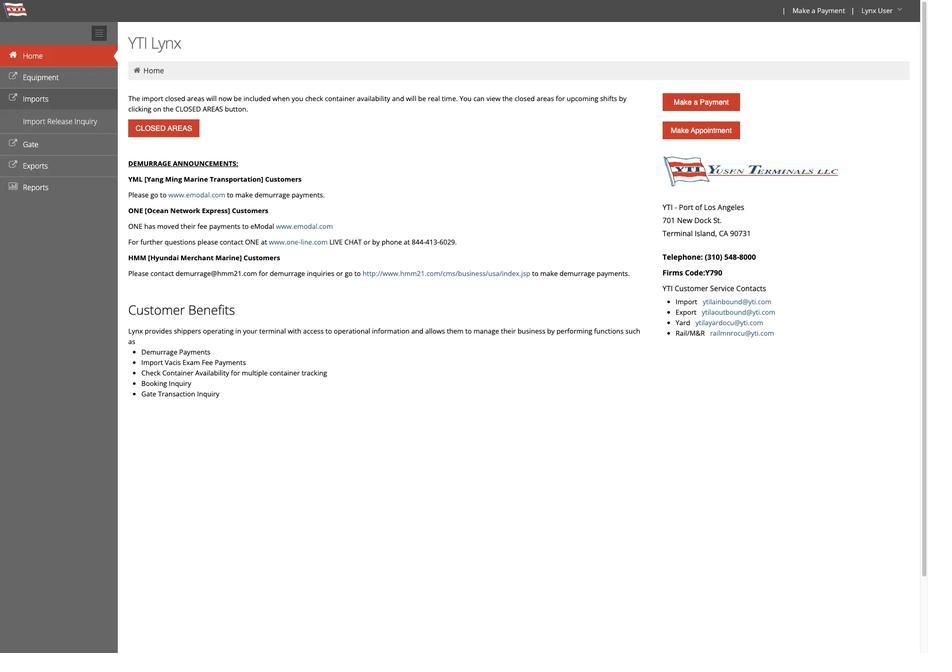 Task type: locate. For each thing, give the bounding box(es) containing it.
the right "on"
[[163, 104, 174, 114]]

0 horizontal spatial lynx
[[128, 326, 143, 336]]

the right "view"
[[503, 94, 513, 103]]

one down the emodal
[[245, 237, 259, 247]]

3 external link image from the top
[[8, 161, 18, 169]]

0 horizontal spatial inquiry
[[75, 116, 97, 126]]

1 vertical spatial container
[[270, 368, 300, 378]]

ming
[[165, 174, 182, 184]]

gate link
[[0, 134, 118, 155]]

1 vertical spatial lynx
[[151, 32, 181, 53]]

customers up the emodal
[[232, 206, 269, 215]]

the
[[503, 94, 513, 103], [163, 104, 174, 114]]

customers right transportation]
[[265, 174, 302, 184]]

1 vertical spatial go
[[345, 269, 353, 278]]

2 external link image from the top
[[8, 140, 18, 147]]

548-
[[725, 252, 740, 262]]

customer benefits
[[128, 301, 235, 319]]

operating
[[203, 326, 234, 336]]

1 vertical spatial please
[[128, 269, 149, 278]]

1 vertical spatial by
[[373, 237, 380, 247]]

closed
[[165, 94, 185, 103], [515, 94, 535, 103]]

external link image inside the gate link
[[8, 140, 18, 147]]

0 vertical spatial gate
[[23, 139, 39, 149]]

or right chat
[[364, 237, 371, 247]]

0 horizontal spatial by
[[373, 237, 380, 247]]

external link image inside exports link
[[8, 161, 18, 169]]

2 please from the top
[[128, 269, 149, 278]]

clicking
[[128, 104, 151, 114]]

0 vertical spatial home
[[23, 51, 43, 61]]

yti for yti - port of los angeles 701 new dock st. terminal island, ca 90731
[[663, 202, 673, 212]]

2 horizontal spatial inquiry
[[197, 389, 220, 399]]

booking
[[141, 379, 167, 388]]

www.emodal.com link down marine
[[168, 190, 225, 200]]

for down for further questions please contact one at www.one-line.com live chat or by phone at 844-413-6029. at the top left of page
[[259, 269, 268, 278]]

areas left upcoming in the right top of the page
[[537, 94, 555, 103]]

shifts
[[601, 94, 618, 103]]

gate up exports
[[23, 139, 39, 149]]

1 horizontal spatial a
[[812, 6, 816, 15]]

0 horizontal spatial home
[[23, 51, 43, 61]]

your
[[243, 326, 258, 336]]

firms code:y790
[[663, 268, 723, 278]]

their
[[181, 222, 196, 231], [501, 326, 516, 336]]

express]
[[202, 206, 230, 215]]

make a payment
[[793, 6, 846, 15], [674, 98, 729, 106]]

None submit
[[128, 119, 200, 137]]

1 horizontal spatial and
[[412, 326, 424, 336]]

home right home image
[[143, 65, 164, 75]]

please down 'hmm'
[[128, 269, 149, 278]]

import inside "import release inquiry" link
[[23, 116, 45, 126]]

customers down "www.one-"
[[244, 253, 280, 262]]

1 vertical spatial or
[[336, 269, 343, 278]]

0 vertical spatial import
[[23, 116, 45, 126]]

view
[[487, 94, 501, 103]]

make
[[236, 190, 253, 200], [541, 269, 558, 278]]

one left has
[[128, 222, 143, 231]]

2 vertical spatial for
[[231, 368, 240, 378]]

payments.
[[292, 190, 325, 200], [597, 269, 630, 278]]

customers for hmm [hyundai merchant marine] customers
[[244, 253, 280, 262]]

their right manage at right
[[501, 326, 516, 336]]

business
[[518, 326, 546, 336]]

yti
[[128, 32, 147, 53], [663, 202, 673, 212], [663, 283, 673, 293]]

1 vertical spatial make
[[674, 98, 692, 106]]

contact down '[hyundai'
[[151, 269, 174, 278]]

phone
[[382, 237, 402, 247]]

for left the multiple
[[231, 368, 240, 378]]

please contact demurrage@hmm21.com for demurrage inquiries or go to http://www.hmm21.com/cms/business/usa/index.jsp to make demurrage payments.
[[128, 269, 630, 278]]

1 at from the left
[[261, 237, 267, 247]]

check
[[305, 94, 323, 103]]

emodal
[[251, 222, 274, 231]]

allows
[[426, 326, 445, 336]]

1 horizontal spatial container
[[325, 94, 355, 103]]

1 horizontal spatial or
[[364, 237, 371, 247]]

yti inside "yti - port of los angeles 701 new dock st. terminal island, ca 90731"
[[663, 202, 673, 212]]

import release inquiry
[[23, 116, 97, 126]]

import inside lynx provides shippers operating in your terminal with access to operational information and allows them to manage their business by performing functions such as demurrage payments import vacis exam fee payments check container availability for multiple container tracking booking inquiry gate transaction inquiry
[[141, 358, 163, 367]]

1 horizontal spatial be
[[418, 94, 426, 103]]

moved
[[157, 222, 179, 231]]

2 vertical spatial make
[[672, 126, 690, 135]]

1 horizontal spatial the
[[503, 94, 513, 103]]

closed up closed
[[165, 94, 185, 103]]

hmm
[[128, 253, 146, 262]]

ca
[[720, 228, 729, 238]]

container
[[325, 94, 355, 103], [270, 368, 300, 378]]

container right 'check'
[[325, 94, 355, 103]]

payment up appointment
[[701, 98, 729, 106]]

0 vertical spatial one
[[128, 206, 143, 215]]

and inside lynx provides shippers operating in your terminal with access to operational information and allows them to manage their business by performing functions such as demurrage payments import vacis exam fee payments check container availability for multiple container tracking booking inquiry gate transaction inquiry
[[412, 326, 424, 336]]

please
[[128, 190, 149, 200], [128, 269, 149, 278]]

chat
[[345, 237, 362, 247]]

home right home icon
[[23, 51, 43, 61]]

external link image
[[8, 94, 18, 102], [8, 140, 18, 147], [8, 161, 18, 169]]

0 vertical spatial and
[[392, 94, 405, 103]]

1 horizontal spatial go
[[345, 269, 353, 278]]

gate inside lynx provides shippers operating in your terminal with access to operational information and allows them to manage their business by performing functions such as demurrage payments import vacis exam fee payments check container availability for multiple container tracking booking inquiry gate transaction inquiry
[[141, 389, 156, 399]]

external link image
[[8, 73, 18, 80]]

1 vertical spatial external link image
[[8, 140, 18, 147]]

0 horizontal spatial areas
[[187, 94, 205, 103]]

import up the export
[[676, 297, 701, 306]]

firms
[[663, 268, 684, 278]]

be left real
[[418, 94, 426, 103]]

by right shifts
[[619, 94, 627, 103]]

[yang
[[145, 174, 164, 184]]

yti up home image
[[128, 32, 147, 53]]

closed right "view"
[[515, 94, 535, 103]]

make inside make appointment link
[[672, 126, 690, 135]]

0 vertical spatial please
[[128, 190, 149, 200]]

http://www.hmm21.com/cms/business/usa/index.jsp
[[363, 269, 531, 278]]

0 horizontal spatial import
[[23, 116, 45, 126]]

imports
[[23, 94, 49, 104]]

yti left -
[[663, 202, 673, 212]]

1 horizontal spatial areas
[[537, 94, 555, 103]]

home link up equipment
[[0, 45, 118, 67]]

0 vertical spatial www.emodal.com
[[168, 190, 225, 200]]

2 vertical spatial one
[[245, 237, 259, 247]]

2 at from the left
[[404, 237, 410, 247]]

transaction
[[158, 389, 195, 399]]

www.emodal.com link for to make demurrage payments.
[[168, 190, 225, 200]]

1 horizontal spatial closed
[[515, 94, 535, 103]]

marine
[[184, 174, 208, 184]]

1 vertical spatial gate
[[141, 389, 156, 399]]

will up areas
[[206, 94, 217, 103]]

1 external link image from the top
[[8, 94, 18, 102]]

1 horizontal spatial make
[[541, 269, 558, 278]]

gate
[[23, 139, 39, 149], [141, 389, 156, 399]]

1 horizontal spatial at
[[404, 237, 410, 247]]

2 will from the left
[[406, 94, 417, 103]]

container left tracking
[[270, 368, 300, 378]]

0 vertical spatial by
[[619, 94, 627, 103]]

2 horizontal spatial lynx
[[862, 6, 877, 15]]

1 horizontal spatial make a payment
[[793, 6, 846, 15]]

at down the emodal
[[261, 237, 267, 247]]

2 horizontal spatial import
[[676, 297, 701, 306]]

www.emodal.com link up www.one-line.com link
[[276, 222, 333, 231]]

you
[[460, 94, 472, 103]]

at left "844-"
[[404, 237, 410, 247]]

exports
[[23, 161, 48, 171]]

make appointment link
[[663, 122, 741, 139]]

0 vertical spatial container
[[325, 94, 355, 103]]

1 vertical spatial payments
[[215, 358, 246, 367]]

0 vertical spatial for
[[556, 94, 565, 103]]

contact down one has moved their fee payments to emodal www.emodal.com
[[220, 237, 243, 247]]

1 vertical spatial yti
[[663, 202, 673, 212]]

can
[[474, 94, 485, 103]]

2 vertical spatial import
[[141, 358, 163, 367]]

angeles
[[718, 202, 745, 212]]

tracking
[[302, 368, 327, 378]]

1 horizontal spatial make a payment link
[[789, 0, 850, 22]]

availability
[[195, 368, 229, 378]]

export
[[676, 308, 697, 317]]

railmnrocu@yti.com link
[[711, 328, 775, 338]]

customers
[[265, 174, 302, 184], [232, 206, 269, 215], [244, 253, 280, 262]]

external link image inside imports link
[[8, 94, 18, 102]]

0 horizontal spatial home link
[[0, 45, 118, 67]]

make for make a payment link to the bottom
[[674, 98, 692, 106]]

customer down the firms code:y790
[[675, 283, 709, 293]]

0 horizontal spatial make a payment link
[[663, 93, 741, 111]]

1 vertical spatial the
[[163, 104, 174, 114]]

1 vertical spatial payment
[[701, 98, 729, 106]]

time.
[[442, 94, 458, 103]]

import release inquiry link
[[0, 114, 118, 129]]

1 vertical spatial their
[[501, 326, 516, 336]]

with
[[288, 326, 302, 336]]

contact
[[220, 237, 243, 247], [151, 269, 174, 278]]

will left real
[[406, 94, 417, 103]]

import for import
[[676, 297, 701, 306]]

0 vertical spatial lynx
[[862, 6, 877, 15]]

0 horizontal spatial customer
[[128, 301, 185, 319]]

railmnrocu@yti.com
[[711, 328, 775, 338]]

their left fee
[[181, 222, 196, 231]]

new
[[678, 215, 693, 225]]

0 horizontal spatial for
[[231, 368, 240, 378]]

telephone:
[[663, 252, 704, 262]]

home image
[[133, 67, 142, 74]]

lynx
[[862, 6, 877, 15], [151, 32, 181, 53], [128, 326, 143, 336]]

payment
[[818, 6, 846, 15], [701, 98, 729, 106]]

0 vertical spatial or
[[364, 237, 371, 247]]

by inside the import closed areas will now be included when you check container availability and will be real time.  you can view the closed areas for upcoming shifts by clicking on the closed areas button.
[[619, 94, 627, 103]]

by left phone
[[373, 237, 380, 247]]

http://www.hmm21.com/cms/business/usa/index.jsp link
[[363, 269, 531, 278]]

import up check
[[141, 358, 163, 367]]

one left [ocean
[[128, 206, 143, 215]]

provides
[[145, 326, 172, 336]]

2 vertical spatial by
[[548, 326, 555, 336]]

0 vertical spatial their
[[181, 222, 196, 231]]

performing
[[557, 326, 593, 336]]

by inside lynx provides shippers operating in your terminal with access to operational information and allows them to manage their business by performing functions such as demurrage payments import vacis exam fee payments check container availability for multiple container tracking booking inquiry gate transaction inquiry
[[548, 326, 555, 336]]

go right inquiries
[[345, 269, 353, 278]]

inquiry right "release"
[[75, 116, 97, 126]]

2 vertical spatial lynx
[[128, 326, 143, 336]]

equipment
[[23, 72, 59, 82]]

release
[[47, 116, 73, 126]]

1 closed from the left
[[165, 94, 185, 103]]

1 horizontal spatial for
[[259, 269, 268, 278]]

lynx user
[[862, 6, 894, 15]]

ytilaoutbound@yti.com link
[[702, 308, 776, 317]]

0 vertical spatial a
[[812, 6, 816, 15]]

1 please from the top
[[128, 190, 149, 200]]

www.emodal.com up www.one-line.com link
[[276, 222, 333, 231]]

make a payment link
[[789, 0, 850, 22], [663, 93, 741, 111]]

1 vertical spatial make a payment
[[674, 98, 729, 106]]

inquiry down availability
[[197, 389, 220, 399]]

customer
[[675, 283, 709, 293], [128, 301, 185, 319]]

gate down booking
[[141, 389, 156, 399]]

www.emodal.com down marine
[[168, 190, 225, 200]]

please down yml
[[128, 190, 149, 200]]

rail/m&r
[[676, 328, 705, 338]]

0 horizontal spatial payments.
[[292, 190, 325, 200]]

fee
[[202, 358, 213, 367]]

1 horizontal spatial gate
[[141, 389, 156, 399]]

customer up provides
[[128, 301, 185, 319]]

inquiry down container
[[169, 379, 191, 388]]

1 vertical spatial inquiry
[[169, 379, 191, 388]]

1 vertical spatial www.emodal.com
[[276, 222, 333, 231]]

multiple
[[242, 368, 268, 378]]

import for import release inquiry
[[23, 116, 45, 126]]

fee
[[198, 222, 208, 231]]

bar chart image
[[8, 183, 18, 190]]

payments up exam
[[179, 347, 211, 357]]

0 horizontal spatial their
[[181, 222, 196, 231]]

0 vertical spatial payments.
[[292, 190, 325, 200]]

yti down firms
[[663, 283, 673, 293]]

island,
[[695, 228, 718, 238]]

home
[[23, 51, 43, 61], [143, 65, 164, 75]]

payments up availability
[[215, 358, 246, 367]]

import down imports
[[23, 116, 45, 126]]

0 horizontal spatial |
[[783, 6, 786, 15]]

0 horizontal spatial will
[[206, 94, 217, 103]]

1 horizontal spatial home
[[143, 65, 164, 75]]

1 horizontal spatial |
[[852, 6, 855, 15]]

yti - port of los angeles 701 new dock st. terminal island, ca 90731
[[663, 202, 752, 238]]

be up button.
[[234, 94, 242, 103]]

6029.
[[440, 237, 457, 247]]

inquiry
[[75, 116, 97, 126], [169, 379, 191, 388], [197, 389, 220, 399]]

1 vertical spatial customers
[[232, 206, 269, 215]]

ytilainbound@yti.com link
[[703, 297, 772, 306]]

2 horizontal spatial by
[[619, 94, 627, 103]]

0 vertical spatial external link image
[[8, 94, 18, 102]]

0 horizontal spatial be
[[234, 94, 242, 103]]

please
[[198, 237, 218, 247]]

and left allows
[[412, 326, 424, 336]]

and right availability
[[392, 94, 405, 103]]

0 horizontal spatial and
[[392, 94, 405, 103]]

1 vertical spatial www.emodal.com link
[[276, 222, 333, 231]]

by right business
[[548, 326, 555, 336]]

0 vertical spatial payments
[[179, 347, 211, 357]]

lynx inside lynx provides shippers operating in your terminal with access to operational information and allows them to manage their business by performing functions such as demurrage payments import vacis exam fee payments check container availability for multiple container tracking booking inquiry gate transaction inquiry
[[128, 326, 143, 336]]

payment left lynx user
[[818, 6, 846, 15]]

go
[[151, 190, 158, 200], [345, 269, 353, 278]]

to
[[160, 190, 167, 200], [227, 190, 234, 200], [242, 222, 249, 231], [355, 269, 361, 278], [533, 269, 539, 278], [326, 326, 332, 336], [466, 326, 472, 336]]

or right inquiries
[[336, 269, 343, 278]]

go down [yang
[[151, 190, 158, 200]]

0 horizontal spatial payments
[[179, 347, 211, 357]]

lynx provides shippers operating in your terminal with access to operational information and allows them to manage their business by performing functions such as demurrage payments import vacis exam fee payments check container availability for multiple container tracking booking inquiry gate transaction inquiry
[[128, 326, 641, 399]]

1 horizontal spatial www.emodal.com link
[[276, 222, 333, 231]]

1 horizontal spatial customer
[[675, 283, 709, 293]]

home link right home image
[[143, 65, 164, 75]]

yml [yang ming marine transportation] customers
[[128, 174, 302, 184]]

for left upcoming in the right top of the page
[[556, 94, 565, 103]]

areas up closed
[[187, 94, 205, 103]]



Task type: vqa. For each thing, say whether or not it's contained in the screenshot.
Enter Container Number(s).  Separate Multiple Entries with a Comma.
no



Task type: describe. For each thing, give the bounding box(es) containing it.
contacts
[[737, 283, 767, 293]]

1 vertical spatial contact
[[151, 269, 174, 278]]

live
[[330, 237, 343, 247]]

1 vertical spatial for
[[259, 269, 268, 278]]

los
[[705, 202, 716, 212]]

inquiries
[[307, 269, 335, 278]]

lynx for provides
[[128, 326, 143, 336]]

1 vertical spatial customer
[[128, 301, 185, 319]]

0 vertical spatial make a payment link
[[789, 0, 850, 22]]

them
[[447, 326, 464, 336]]

import
[[142, 94, 163, 103]]

1 vertical spatial make
[[541, 269, 558, 278]]

external link image for imports
[[8, 94, 18, 102]]

user
[[879, 6, 894, 15]]

external link image for exports
[[8, 161, 18, 169]]

please go to www.emodal.com to make demurrage payments.
[[128, 190, 325, 200]]

0 horizontal spatial www.emodal.com
[[168, 190, 225, 200]]

code:y790
[[686, 268, 723, 278]]

1 horizontal spatial payments.
[[597, 269, 630, 278]]

demurrage
[[128, 159, 171, 168]]

0 vertical spatial customers
[[265, 174, 302, 184]]

www.one-line.com link
[[269, 237, 328, 247]]

2 be from the left
[[418, 94, 426, 103]]

please for please contact demurrage@hmm21.com for demurrage inquiries or go to
[[128, 269, 149, 278]]

yti for yti customer service contacts
[[663, 283, 673, 293]]

2 areas from the left
[[537, 94, 555, 103]]

questions
[[165, 237, 196, 247]]

yard
[[676, 318, 691, 327]]

merchant
[[181, 253, 214, 262]]

1 | from the left
[[783, 6, 786, 15]]

transportation]
[[210, 174, 264, 184]]

container inside lynx provides shippers operating in your terminal with access to operational information and allows them to manage their business by performing functions such as demurrage payments import vacis exam fee payments check container availability for multiple container tracking booking inquiry gate transaction inquiry
[[270, 368, 300, 378]]

0 horizontal spatial payment
[[701, 98, 729, 106]]

1 horizontal spatial www.emodal.com
[[276, 222, 333, 231]]

1 horizontal spatial contact
[[220, 237, 243, 247]]

www.one-
[[269, 237, 301, 247]]

lynx user link
[[858, 0, 909, 22]]

of
[[696, 202, 703, 212]]

and inside the import closed areas will now be included when you check container availability and will be real time.  you can view the closed areas for upcoming shifts by clicking on the closed areas button.
[[392, 94, 405, 103]]

0 vertical spatial make
[[793, 6, 811, 15]]

upcoming
[[567, 94, 599, 103]]

make appointment
[[672, 126, 732, 135]]

st.
[[714, 215, 722, 225]]

their inside lynx provides shippers operating in your terminal with access to operational information and allows them to manage their business by performing functions such as demurrage payments import vacis exam fee payments check container availability for multiple container tracking booking inquiry gate transaction inquiry
[[501, 326, 516, 336]]

equipment link
[[0, 67, 118, 88]]

information
[[372, 326, 410, 336]]

0 vertical spatial customer
[[675, 283, 709, 293]]

terminal
[[259, 326, 286, 336]]

0 vertical spatial the
[[503, 94, 513, 103]]

the import closed areas will now be included when you check container availability and will be real time.  you can view the closed areas for upcoming shifts by clicking on the closed areas button.
[[128, 94, 627, 114]]

1 areas from the left
[[187, 94, 205, 103]]

ytilainbound@yti.com
[[703, 297, 772, 306]]

www.emodal.com link for one has moved their fee payments to emodal www.emodal.com
[[276, 222, 333, 231]]

0 vertical spatial go
[[151, 190, 158, 200]]

701
[[663, 215, 676, 225]]

customers for one [ocean network express] customers
[[232, 206, 269, 215]]

2 closed from the left
[[515, 94, 535, 103]]

yti lynx
[[128, 32, 181, 53]]

in
[[236, 326, 241, 336]]

1 horizontal spatial inquiry
[[169, 379, 191, 388]]

0 horizontal spatial make a payment
[[674, 98, 729, 106]]

0 horizontal spatial or
[[336, 269, 343, 278]]

announcements:
[[173, 159, 238, 168]]

telephone: (310) 548-8000
[[663, 252, 757, 262]]

for inside the import closed areas will now be included when you check container availability and will be real time.  you can view the closed areas for upcoming shifts by clicking on the closed areas button.
[[556, 94, 565, 103]]

please for please go to
[[128, 190, 149, 200]]

1 vertical spatial make a payment link
[[663, 93, 741, 111]]

areas
[[203, 104, 223, 114]]

manage
[[474, 326, 500, 336]]

0 vertical spatial inquiry
[[75, 116, 97, 126]]

one has moved their fee payments to emodal www.emodal.com
[[128, 222, 333, 231]]

imports link
[[0, 88, 118, 109]]

real
[[428, 94, 440, 103]]

container
[[162, 368, 194, 378]]

0 vertical spatial make a payment
[[793, 6, 846, 15]]

demurrage
[[141, 347, 178, 357]]

(310)
[[705, 252, 723, 262]]

marine]
[[216, 253, 242, 262]]

one [ocean network express] customers
[[128, 206, 269, 215]]

benefits
[[188, 301, 235, 319]]

operational
[[334, 326, 371, 336]]

1 vertical spatial a
[[694, 98, 698, 106]]

one for one [ocean network express] customers
[[128, 206, 143, 215]]

-
[[675, 202, 678, 212]]

1 horizontal spatial lynx
[[151, 32, 181, 53]]

demurrage@hmm21.com
[[176, 269, 257, 278]]

now
[[219, 94, 232, 103]]

1 horizontal spatial payments
[[215, 358, 246, 367]]

shippers
[[174, 326, 201, 336]]

1 vertical spatial home
[[143, 65, 164, 75]]

closed
[[175, 104, 201, 114]]

exam
[[183, 358, 200, 367]]

for further questions please contact one at www.one-line.com live chat or by phone at 844-413-6029.
[[128, 237, 457, 247]]

yml
[[128, 174, 143, 184]]

demurrage announcements:
[[128, 159, 238, 168]]

0 horizontal spatial make
[[236, 190, 253, 200]]

container inside the import closed areas will now be included when you check container availability and will be real time.  you can view the closed areas for upcoming shifts by clicking on the closed areas button.
[[325, 94, 355, 103]]

the
[[128, 94, 140, 103]]

service
[[711, 283, 735, 293]]

yti for yti lynx
[[128, 32, 147, 53]]

access
[[303, 326, 324, 336]]

lynx for user
[[862, 6, 877, 15]]

angle down image
[[895, 6, 906, 13]]

90731
[[731, 228, 752, 238]]

as
[[128, 337, 135, 346]]

reports
[[23, 182, 49, 192]]

1 horizontal spatial home link
[[143, 65, 164, 75]]

hmm [hyundai merchant marine] customers
[[128, 253, 280, 262]]

included
[[244, 94, 271, 103]]

network
[[170, 206, 200, 215]]

1 horizontal spatial payment
[[818, 6, 846, 15]]

0 horizontal spatial the
[[163, 104, 174, 114]]

further
[[141, 237, 163, 247]]

one for one has moved their fee payments to emodal www.emodal.com
[[128, 222, 143, 231]]

for inside lynx provides shippers operating in your terminal with access to operational information and allows them to manage their business by performing functions such as demurrage payments import vacis exam fee payments check container availability for multiple container tracking booking inquiry gate transaction inquiry
[[231, 368, 240, 378]]

reports link
[[0, 177, 118, 198]]

[ocean
[[145, 206, 169, 215]]

external link image for gate
[[8, 140, 18, 147]]

home image
[[8, 51, 18, 59]]

yti customer service contacts
[[663, 283, 767, 293]]

ytilayardocu@yti.com
[[696, 318, 764, 327]]

check
[[141, 368, 161, 378]]

button.
[[225, 104, 248, 114]]

make for make appointment link
[[672, 126, 690, 135]]

1 be from the left
[[234, 94, 242, 103]]

1 will from the left
[[206, 94, 217, 103]]

ytilaoutbound@yti.com
[[702, 308, 776, 317]]

ytilayardocu@yti.com link
[[696, 318, 764, 327]]

2 | from the left
[[852, 6, 855, 15]]

0 horizontal spatial gate
[[23, 139, 39, 149]]

port
[[680, 202, 694, 212]]



